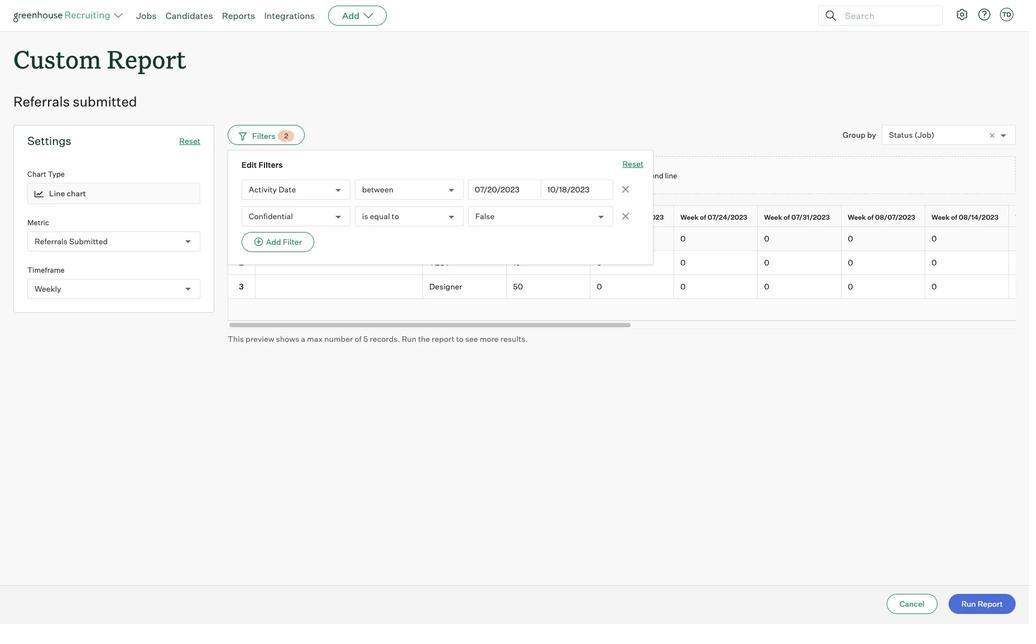 Task type: describe. For each thing, give the bounding box(es) containing it.
records.
[[370, 334, 400, 344]]

cell up 'number'
[[256, 275, 423, 299]]

edit
[[242, 160, 257, 170]]

week for week of 07/20/2023
[[597, 213, 615, 222]]

Search text field
[[842, 8, 933, 24]]

of for 07/31/2023
[[784, 213, 790, 222]]

metric
[[27, 218, 49, 227]]

week of 08/14/2023 column header
[[925, 206, 1011, 229]]

week for week of 08/07/2023
[[848, 213, 866, 222]]

false
[[475, 212, 495, 221]]

type
[[48, 170, 65, 179]]

line
[[49, 189, 65, 198]]

1 horizontal spatial status (job)
[[889, 130, 935, 140]]

week of 07/20/2023
[[597, 213, 664, 222]]

cell down name
[[423, 227, 507, 251]]

3 cell
[[228, 275, 256, 299]]

date
[[279, 185, 296, 194]]

a
[[301, 334, 305, 344]]

to for equal
[[392, 212, 399, 221]]

equal
[[370, 212, 390, 221]]

chart type
[[27, 170, 65, 179]]

1 horizontal spatial report
[[597, 171, 618, 180]]

run for run report
[[961, 599, 976, 609]]

0 vertical spatial 2
[[284, 132, 288, 140]]

td
[[1002, 11, 1011, 18]]

cell down week of 07/20/2023
[[590, 227, 674, 251]]

of for 08/14/2023
[[951, 213, 957, 222]]

row containing status (job)
[[228, 205, 1029, 229]]

number
[[324, 334, 353, 344]]

referrals submitted
[[35, 237, 108, 246]]

add filter
[[266, 237, 302, 247]]

job name
[[429, 213, 462, 222]]

the
[[418, 334, 430, 344]]

cancel
[[900, 599, 925, 609]]

run report button
[[949, 594, 1016, 614]]

add button
[[328, 6, 387, 26]]

submitted
[[73, 93, 137, 110]]

candidates
[[165, 10, 213, 21]]

view
[[628, 171, 644, 180]]

week of 08/14/2023
[[932, 213, 999, 222]]

greenhouse recruiting image
[[13, 9, 114, 22]]

referrals for referrals submitted
[[13, 93, 70, 110]]

week of 08/07/2023
[[848, 213, 915, 222]]

1 vertical spatial (job)
[[284, 213, 302, 222]]

run report to view trend line
[[582, 171, 677, 180]]

0 cell for 1
[[1009, 227, 1029, 251]]

this
[[228, 334, 244, 344]]

results.
[[500, 334, 528, 344]]

see
[[465, 334, 478, 344]]

line
[[665, 171, 677, 180]]

test
[[429, 258, 450, 267]]

add filter button
[[242, 232, 314, 252]]

cell up '19'
[[507, 227, 590, 251]]

referrals submitted
[[13, 93, 137, 110]]

07/24/2023
[[708, 213, 747, 222]]

reset link for settings
[[179, 136, 200, 146]]

submitted
[[69, 237, 108, 246]]

candidates link
[[165, 10, 213, 21]]

report for custom report
[[107, 42, 186, 75]]

0 cell for 2
[[1009, 251, 1029, 275]]

row containing 1
[[228, 227, 1029, 251]]

07/31/2023
[[791, 213, 830, 222]]

50
[[513, 282, 523, 291]]

shows
[[276, 334, 299, 344]]

of for 07/24/2023
[[700, 213, 706, 222]]

1 cell
[[228, 227, 256, 251]]

max
[[307, 334, 323, 344]]

add for add filter
[[266, 237, 281, 247]]

08/07/2023
[[875, 213, 915, 222]]

job
[[429, 213, 442, 222]]

group by
[[843, 130, 876, 140]]

reports link
[[222, 10, 255, 21]]

report for run report
[[978, 599, 1003, 609]]

19
[[513, 258, 521, 267]]

reports
[[222, 10, 255, 21]]

cancel button
[[887, 594, 937, 614]]

week of 08/07/2023 column header
[[842, 206, 928, 229]]



Task type: vqa. For each thing, say whether or not it's contained in the screenshot.
Job
yes



Task type: locate. For each thing, give the bounding box(es) containing it.
week of 07/24/2023 column header
[[674, 206, 760, 229]]

2
[[284, 132, 288, 140], [239, 258, 244, 267]]

of inside week of 08/14/2023 column header
[[951, 213, 957, 222]]

5
[[363, 334, 368, 344]]

0 vertical spatial status (job)
[[889, 130, 935, 140]]

td button
[[998, 6, 1016, 23]]

week down run report to view trend line
[[597, 213, 615, 222]]

week inside 'column header'
[[597, 213, 615, 222]]

1 vertical spatial report
[[978, 599, 1003, 609]]

08/14/2023
[[959, 213, 999, 222]]

activity
[[249, 185, 277, 194]]

week left 07/24/2023
[[680, 213, 699, 222]]

week
[[597, 213, 615, 222], [680, 213, 699, 222], [764, 213, 782, 222], [848, 213, 866, 222], [932, 213, 950, 222]]

designer
[[429, 282, 462, 291]]

add inside popup button
[[342, 10, 360, 21]]

custom
[[13, 42, 101, 75]]

0 horizontal spatial report
[[107, 42, 186, 75]]

1 vertical spatial reset link
[[623, 159, 644, 171]]

to left view
[[620, 171, 627, 180]]

0 horizontal spatial reset
[[179, 136, 200, 146]]

filters
[[252, 131, 275, 141], [259, 160, 283, 170]]

of left 08/14/2023
[[951, 213, 957, 222]]

referrals down metric
[[35, 237, 68, 246]]

td button
[[1000, 8, 1013, 21]]

referrals for referrals submitted
[[35, 237, 68, 246]]

1 vertical spatial filters
[[259, 160, 283, 170]]

reset link for edit filters
[[623, 159, 644, 171]]

0 cell
[[1009, 227, 1029, 251], [1009, 251, 1029, 275]]

name
[[443, 213, 462, 222]]

0 horizontal spatial run
[[402, 334, 416, 344]]

reset link
[[179, 136, 200, 146], [623, 159, 644, 171]]

of for 08/07/2023
[[867, 213, 874, 222]]

cell
[[423, 227, 507, 251], [507, 227, 590, 251], [590, 227, 674, 251], [256, 275, 423, 299]]

is
[[362, 212, 368, 221]]

0 vertical spatial report
[[107, 42, 186, 75]]

2 horizontal spatial to
[[620, 171, 627, 180]]

activity date
[[249, 185, 296, 194]]

1 vertical spatial status
[[262, 213, 283, 222]]

status (job) up the open
[[262, 213, 302, 222]]

week of 07/31/2023
[[764, 213, 830, 222]]

0 vertical spatial reset
[[179, 136, 200, 146]]

1 horizontal spatial status
[[889, 130, 913, 140]]

run report
[[961, 599, 1003, 609]]

0 vertical spatial status
[[889, 130, 913, 140]]

2 row from the top
[[228, 227, 1029, 251]]

1 row from the top
[[228, 205, 1029, 229]]

week of 07/31/2023 column header
[[758, 206, 844, 229]]

1
[[240, 234, 243, 243]]

0 horizontal spatial (job)
[[284, 213, 302, 222]]

integrations link
[[264, 10, 315, 21]]

week of 07/20/2023 column header
[[590, 206, 676, 229]]

0 horizontal spatial status
[[262, 213, 283, 222]]

jobs link
[[136, 10, 157, 21]]

2 down the '1' cell
[[239, 258, 244, 267]]

filter image
[[237, 131, 247, 141]]

0 vertical spatial referrals
[[13, 93, 70, 110]]

row
[[228, 205, 1029, 229], [228, 227, 1029, 251], [228, 251, 1029, 275], [228, 275, 1029, 299]]

1 vertical spatial add
[[266, 237, 281, 247]]

of left 08/07/2023
[[867, 213, 874, 222]]

row group
[[228, 227, 1029, 299]]

reset left filter icon
[[179, 136, 200, 146]]

filters right edit
[[259, 160, 283, 170]]

1 horizontal spatial 2
[[284, 132, 288, 140]]

0 vertical spatial run
[[582, 171, 595, 180]]

reset link left filter icon
[[179, 136, 200, 146]]

1 vertical spatial run
[[402, 334, 416, 344]]

of inside week of 08/07/2023 column header
[[867, 213, 874, 222]]

to
[[620, 171, 627, 180], [392, 212, 399, 221], [456, 334, 464, 344]]

0 vertical spatial reset link
[[179, 136, 200, 146]]

row containing 3
[[228, 275, 1029, 299]]

1 vertical spatial reset
[[623, 159, 644, 169]]

group
[[843, 130, 866, 140]]

week for week of 07/24/2023
[[680, 213, 699, 222]]

report inside button
[[978, 599, 1003, 609]]

2 vertical spatial run
[[961, 599, 976, 609]]

2 horizontal spatial run
[[961, 599, 976, 609]]

2 0 cell from the top
[[1009, 251, 1029, 275]]

2 cell
[[228, 251, 256, 275]]

add for add
[[342, 10, 360, 21]]

week left 08/07/2023
[[848, 213, 866, 222]]

0 vertical spatial filters
[[252, 131, 275, 141]]

report
[[597, 171, 618, 180], [432, 334, 455, 344]]

1 horizontal spatial to
[[456, 334, 464, 344]]

to left see
[[456, 334, 464, 344]]

1 horizontal spatial run
[[582, 171, 595, 180]]

week left 08/14/2023
[[932, 213, 950, 222]]

configure image
[[955, 8, 969, 21]]

3 week from the left
[[764, 213, 782, 222]]

0 horizontal spatial status (job)
[[262, 213, 302, 222]]

weekly
[[35, 284, 61, 294]]

is equal to
[[362, 212, 399, 221]]

reset for edit filters
[[623, 159, 644, 169]]

to right equal
[[392, 212, 399, 221]]

1 horizontal spatial reset link
[[623, 159, 644, 171]]

0 horizontal spatial to
[[392, 212, 399, 221]]

status (job) inside 'row'
[[262, 213, 302, 222]]

0 vertical spatial 07/20/2023
[[475, 185, 520, 194]]

status inside 'row'
[[262, 213, 283, 222]]

10/18/2023
[[547, 185, 590, 194]]

2 vertical spatial to
[[456, 334, 464, 344]]

settings
[[27, 134, 71, 148]]

week for week of 07/31/2023
[[764, 213, 782, 222]]

table containing 1
[[228, 205, 1029, 321]]

this preview shows a max number of 5 records. run the report to see more results.
[[228, 334, 528, 344]]

run inside button
[[961, 599, 976, 609]]

row group containing 1
[[228, 227, 1029, 299]]

referrals up settings
[[13, 93, 70, 110]]

status up the open
[[262, 213, 283, 222]]

status
[[889, 130, 913, 140], [262, 213, 283, 222]]

of inside week of 07/20/2023 'column header'
[[616, 213, 623, 222]]

reset up view
[[623, 159, 644, 169]]

0 vertical spatial to
[[620, 171, 627, 180]]

1 week from the left
[[597, 213, 615, 222]]

reset for settings
[[179, 136, 200, 146]]

more
[[480, 334, 499, 344]]

0 horizontal spatial add
[[266, 237, 281, 247]]

1 vertical spatial 07/20/2023
[[624, 213, 664, 222]]

jobs
[[136, 10, 157, 21]]

0 horizontal spatial 07/20/2023
[[475, 185, 520, 194]]

row containing 2
[[228, 251, 1029, 275]]

3 row from the top
[[228, 251, 1029, 275]]

status (job)
[[889, 130, 935, 140], [262, 213, 302, 222]]

2 inside cell
[[239, 258, 244, 267]]

1 horizontal spatial report
[[978, 599, 1003, 609]]

4 week from the left
[[848, 213, 866, 222]]

by
[[867, 130, 876, 140]]

07/20/2023 inside 'column header'
[[624, 213, 664, 222]]

edit filters
[[242, 160, 283, 170]]

integrations
[[264, 10, 315, 21]]

of for 07/20/2023
[[616, 213, 623, 222]]

0 vertical spatial report
[[597, 171, 618, 180]]

of left 07/24/2023
[[700, 213, 706, 222]]

0
[[680, 234, 686, 243], [764, 234, 769, 243], [848, 234, 853, 243], [932, 234, 937, 243], [1015, 234, 1021, 243], [597, 258, 602, 267], [680, 258, 686, 267], [764, 258, 769, 267], [848, 258, 853, 267], [932, 258, 937, 267], [1015, 258, 1021, 267], [597, 282, 602, 291], [680, 282, 686, 291], [764, 282, 769, 291], [848, 282, 853, 291], [932, 282, 937, 291], [1015, 282, 1021, 291]]

1 horizontal spatial 07/20/2023
[[624, 213, 664, 222]]

run
[[582, 171, 595, 180], [402, 334, 416, 344], [961, 599, 976, 609]]

0 horizontal spatial 2
[[239, 258, 244, 267]]

add inside button
[[266, 237, 281, 247]]

07/20/2023
[[475, 185, 520, 194], [624, 213, 664, 222]]

of down run report to view trend line
[[616, 213, 623, 222]]

(job)
[[915, 130, 935, 140], [284, 213, 302, 222]]

of inside the week of 07/31/2023 column header
[[784, 213, 790, 222]]

3
[[239, 282, 244, 291]]

preview
[[246, 334, 274, 344]]

filters right filter icon
[[252, 131, 275, 141]]

chart
[[27, 170, 46, 179]]

week left 07/31/2023
[[764, 213, 782, 222]]

1 horizontal spatial reset
[[623, 159, 644, 169]]

referrals
[[13, 93, 70, 110], [35, 237, 68, 246]]

1 horizontal spatial add
[[342, 10, 360, 21]]

table
[[228, 205, 1029, 321]]

run for run report to view trend line
[[582, 171, 595, 180]]

1 vertical spatial report
[[432, 334, 455, 344]]

add
[[342, 10, 360, 21], [266, 237, 281, 247]]

timeframe
[[27, 265, 65, 274]]

1 vertical spatial 2
[[239, 258, 244, 267]]

0 vertical spatial add
[[342, 10, 360, 21]]

(job) up filter
[[284, 213, 302, 222]]

open
[[262, 234, 282, 243]]

wee
[[1015, 213, 1029, 222]]

1 vertical spatial to
[[392, 212, 399, 221]]

chart
[[67, 189, 86, 198]]

status (job) right by
[[889, 130, 935, 140]]

confidential
[[249, 212, 293, 221]]

0 horizontal spatial report
[[432, 334, 455, 344]]

of left 07/31/2023
[[784, 213, 790, 222]]

to for report
[[620, 171, 627, 180]]

status right by
[[889, 130, 913, 140]]

report left view
[[597, 171, 618, 180]]

07/20/2023 up false at the top left of the page
[[475, 185, 520, 194]]

week for week of 08/14/2023
[[932, 213, 950, 222]]

1 horizontal spatial (job)
[[915, 130, 935, 140]]

report
[[107, 42, 186, 75], [978, 599, 1003, 609]]

1 vertical spatial referrals
[[35, 237, 68, 246]]

between
[[362, 185, 393, 194]]

(job) right by
[[915, 130, 935, 140]]

2 right filter icon
[[284, 132, 288, 140]]

line chart
[[49, 189, 86, 198]]

filter
[[283, 237, 302, 247]]

4 row from the top
[[228, 275, 1029, 299]]

trend
[[645, 171, 664, 180]]

custom report
[[13, 42, 186, 75]]

1 0 cell from the top
[[1009, 227, 1029, 251]]

5 week from the left
[[932, 213, 950, 222]]

07/20/2023 down view
[[624, 213, 664, 222]]

reset link up view
[[623, 159, 644, 171]]

2 week from the left
[[680, 213, 699, 222]]

0 horizontal spatial reset link
[[179, 136, 200, 146]]

0 vertical spatial (job)
[[915, 130, 935, 140]]

1 vertical spatial status (job)
[[262, 213, 302, 222]]

reset
[[179, 136, 200, 146], [623, 159, 644, 169]]

of inside week of 07/24/2023 column header
[[700, 213, 706, 222]]

of left 5
[[355, 334, 362, 344]]

week inside column header
[[848, 213, 866, 222]]

report right the the
[[432, 334, 455, 344]]

week of 07/24/2023
[[680, 213, 747, 222]]



